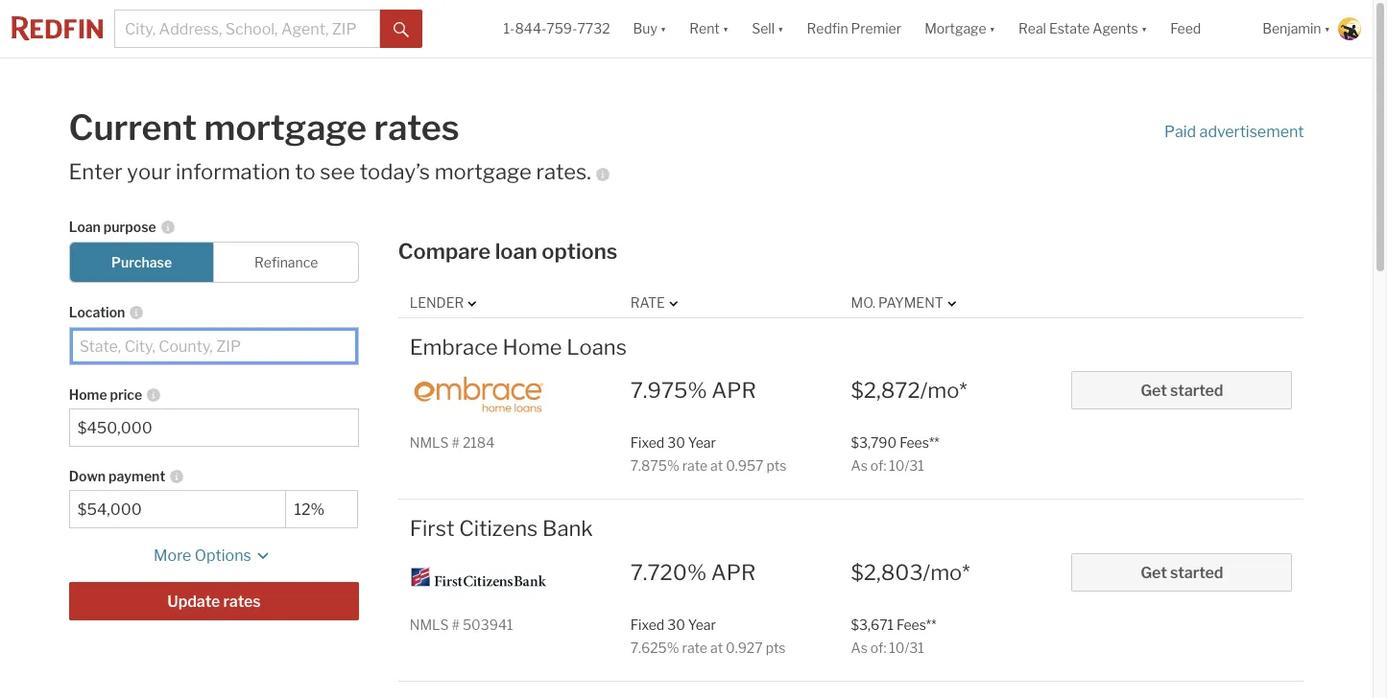 Task type: vqa. For each thing, say whether or not it's contained in the screenshot.
2nd Photo of 10700 S Hoyne Ave, Chicago, IL 60643 from right
no



Task type: describe. For each thing, give the bounding box(es) containing it.
feed button
[[1159, 0, 1251, 58]]

$2,803
[[851, 560, 923, 585]]

bank
[[542, 517, 593, 542]]

30 for 7.720
[[667, 617, 685, 633]]

benjamin
[[1263, 21, 1321, 37]]

nmls for first citizens bank
[[410, 617, 449, 633]]

at for 7.720
[[710, 640, 723, 656]]

$3,790
[[851, 435, 897, 451]]

update rates
[[167, 593, 261, 612]]

submit search image
[[394, 22, 409, 37]]

get started button for $2,872 /mo*
[[1072, 371, 1292, 410]]

mortgage ▾ button
[[925, 0, 995, 58]]

benjamin ▾
[[1263, 21, 1330, 37]]

1-844-759-7732 link
[[504, 21, 610, 37]]

get for $2,803 /mo*
[[1141, 564, 1167, 582]]

mortgage
[[925, 21, 986, 37]]

rates inside button
[[223, 593, 261, 612]]

rent ▾ button
[[690, 0, 729, 58]]

see
[[320, 159, 355, 184]]

enter your information to see today's mortgage rates.
[[69, 159, 591, 184]]

/mo* for $2,803
[[923, 560, 970, 585]]

fixed 30 year 7.875 % rate at 0.957 pts
[[630, 435, 787, 474]]

rate
[[630, 295, 665, 311]]

buy
[[633, 21, 657, 37]]

real
[[1019, 21, 1046, 37]]

options
[[195, 547, 251, 566]]

down payment element
[[286, 457, 349, 491]]

fixed for 7.975
[[630, 435, 664, 451]]

paid advertisement
[[1164, 122, 1304, 141]]

pts for 7.975 % apr
[[767, 458, 787, 474]]

today's
[[360, 159, 430, 184]]

location
[[69, 305, 125, 321]]

down
[[69, 469, 106, 485]]

Down payment text field
[[294, 501, 349, 520]]

fixed for 7.720
[[630, 617, 664, 633]]

sell
[[752, 21, 775, 37]]

7.720
[[630, 560, 687, 585]]

redfin premier button
[[795, 0, 913, 58]]

more options
[[154, 547, 251, 566]]

compare loan options
[[398, 239, 618, 264]]

purchase
[[111, 255, 172, 271]]

fixed 30 year 7.625 % rate at 0.927 pts
[[630, 617, 786, 656]]

get started for $2,803 /mo*
[[1141, 564, 1223, 582]]

nmls # 2184
[[410, 435, 495, 451]]

% up fixed 30 year 7.625 % rate at 0.927 pts
[[687, 560, 707, 585]]

started for $2,872 /mo*
[[1170, 382, 1223, 400]]

$2,803 /mo*
[[851, 560, 970, 585]]

current mortgage rates
[[69, 107, 459, 149]]

fees** for $2,872
[[900, 435, 939, 451]]

Refinance radio
[[214, 242, 359, 283]]

citizens
[[459, 517, 538, 542]]

enter
[[69, 159, 122, 184]]

2184
[[463, 435, 495, 451]]

$3,671 fees** as of: 10/31
[[851, 617, 936, 656]]

as for $2,872
[[851, 458, 868, 474]]

State, City, County, ZIP search field
[[69, 328, 359, 366]]

loan
[[495, 239, 537, 264]]

payment
[[109, 469, 165, 485]]

759-
[[546, 21, 577, 37]]

▾ for sell ▾
[[778, 21, 784, 37]]

as for $2,803
[[851, 640, 868, 656]]

to
[[295, 159, 315, 184]]

Down payment text field
[[78, 501, 278, 520]]

0.927
[[726, 640, 763, 656]]

apr for 7.975 % apr
[[712, 378, 756, 403]]

purpose
[[103, 219, 156, 235]]

$2,872 /mo*
[[851, 378, 967, 403]]

get started button for $2,803 /mo*
[[1072, 553, 1292, 592]]

advertisement
[[1200, 122, 1304, 141]]

503941
[[463, 617, 513, 633]]

year for 7.975
[[688, 435, 716, 451]]

844-
[[515, 21, 546, 37]]

options
[[542, 239, 618, 264]]

Purchase radio
[[69, 242, 214, 283]]

mo. payment
[[851, 295, 943, 311]]

fees** for $2,803
[[897, 617, 936, 633]]

nmls # 503941
[[410, 617, 513, 633]]

1-
[[504, 21, 515, 37]]

mo.
[[851, 295, 875, 311]]

embrace
[[410, 335, 498, 360]]

Home price text field
[[78, 420, 350, 438]]

$3,671
[[851, 617, 894, 633]]

rates.
[[536, 159, 591, 184]]

1-844-759-7732
[[504, 21, 610, 37]]

pts for 7.720 % apr
[[766, 640, 786, 656]]

% inside fixed 30 year 7.875 % rate at 0.957 pts
[[667, 458, 679, 474]]

price
[[110, 387, 142, 403]]

feed
[[1170, 21, 1201, 37]]

refinance
[[254, 255, 318, 271]]

down payment
[[69, 469, 165, 485]]

30 for 7.975
[[667, 435, 685, 451]]

embrace home loans
[[410, 335, 627, 360]]

sell ▾ button
[[740, 0, 795, 58]]



Task type: locate. For each thing, give the bounding box(es) containing it.
first
[[410, 517, 455, 542]]

redfin premier
[[807, 21, 902, 37]]

real estate agents ▾ button
[[1007, 0, 1159, 58]]

buy ▾ button
[[633, 0, 667, 58]]

0 horizontal spatial home
[[69, 387, 107, 403]]

0 vertical spatial fixed
[[630, 435, 664, 451]]

# for embrace
[[452, 435, 460, 451]]

% inside fixed 30 year 7.625 % rate at 0.927 pts
[[667, 640, 679, 656]]

as down $3,790 at the right bottom of the page
[[851, 458, 868, 474]]

/mo*
[[920, 378, 967, 403], [923, 560, 970, 585]]

payment
[[878, 295, 943, 311]]

▾ right mortgage
[[989, 21, 995, 37]]

1 vertical spatial rates
[[223, 593, 261, 612]]

30 inside fixed 30 year 7.875 % rate at 0.957 pts
[[667, 435, 685, 451]]

1 ▾ from the left
[[660, 21, 667, 37]]

1 vertical spatial get
[[1141, 564, 1167, 582]]

2 started from the top
[[1170, 564, 1223, 582]]

0 vertical spatial started
[[1170, 382, 1223, 400]]

7.625
[[630, 640, 667, 656]]

1 of: from the top
[[871, 458, 886, 474]]

30 down 7.720 % apr
[[667, 617, 685, 633]]

1 vertical spatial /mo*
[[923, 560, 970, 585]]

▾ right the buy
[[660, 21, 667, 37]]

1 horizontal spatial home
[[503, 335, 562, 360]]

year inside fixed 30 year 7.625 % rate at 0.927 pts
[[688, 617, 716, 633]]

1 fixed from the top
[[630, 435, 664, 451]]

10/31 down $3,790 at the right bottom of the page
[[889, 458, 924, 474]]

▾ left user photo
[[1324, 21, 1330, 37]]

0 vertical spatial mortgage
[[204, 107, 367, 149]]

rate for 7.720
[[682, 640, 707, 656]]

▾ for mortgage ▾
[[989, 21, 995, 37]]

of: down $3,790 at the right bottom of the page
[[871, 458, 886, 474]]

▾ for buy ▾
[[660, 21, 667, 37]]

sell ▾
[[752, 21, 784, 37]]

of: for $2,803
[[871, 640, 886, 656]]

7.975 % apr
[[630, 378, 756, 403]]

mortgage
[[204, 107, 367, 149], [435, 159, 532, 184]]

rates right the update
[[223, 593, 261, 612]]

real estate agents ▾
[[1019, 21, 1147, 37]]

1 vertical spatial home
[[69, 387, 107, 403]]

1 vertical spatial mortgage
[[435, 159, 532, 184]]

0 vertical spatial as
[[851, 458, 868, 474]]

2 get from the top
[[1141, 564, 1167, 582]]

year
[[688, 435, 716, 451], [688, 617, 716, 633]]

nmls left 2184
[[410, 435, 449, 451]]

pts right 0.927
[[766, 640, 786, 656]]

10/31 inside $3,790 fees** as of: 10/31
[[889, 458, 924, 474]]

fees** inside $3,671 fees** as of: 10/31
[[897, 617, 936, 633]]

0 vertical spatial 30
[[667, 435, 685, 451]]

1 vertical spatial at
[[710, 640, 723, 656]]

0 vertical spatial #
[[452, 435, 460, 451]]

▾ for benjamin ▾
[[1324, 21, 1330, 37]]

option group
[[69, 242, 359, 283]]

of:
[[871, 458, 886, 474], [871, 640, 886, 656]]

1 rate from the top
[[682, 458, 708, 474]]

rate inside fixed 30 year 7.875 % rate at 0.957 pts
[[682, 458, 708, 474]]

rate for 7.975
[[682, 458, 708, 474]]

as down $3,671
[[851, 640, 868, 656]]

$3,790 fees** as of: 10/31
[[851, 435, 939, 474]]

as inside $3,671 fees** as of: 10/31
[[851, 640, 868, 656]]

▾
[[660, 21, 667, 37], [723, 21, 729, 37], [778, 21, 784, 37], [989, 21, 995, 37], [1141, 21, 1147, 37], [1324, 21, 1330, 37]]

1 get started button from the top
[[1072, 371, 1292, 410]]

buy ▾
[[633, 21, 667, 37]]

pts inside fixed 30 year 7.625 % rate at 0.927 pts
[[766, 640, 786, 656]]

rate
[[682, 458, 708, 474], [682, 640, 707, 656]]

loan
[[69, 219, 101, 235]]

7.720 % apr
[[630, 560, 756, 585]]

of: down $3,671
[[871, 640, 886, 656]]

2 get started from the top
[[1141, 564, 1223, 582]]

at inside fixed 30 year 7.625 % rate at 0.927 pts
[[710, 640, 723, 656]]

2 # from the top
[[452, 617, 460, 633]]

fees** inside $3,790 fees** as of: 10/31
[[900, 435, 939, 451]]

1 vertical spatial 30
[[667, 617, 685, 633]]

pts right 0.957
[[767, 458, 787, 474]]

# left 2184
[[452, 435, 460, 451]]

10/31 for $2,803
[[889, 640, 924, 656]]

0 vertical spatial apr
[[712, 378, 756, 403]]

2 get started button from the top
[[1072, 553, 1292, 592]]

rate right 7.625
[[682, 640, 707, 656]]

1 vertical spatial get started
[[1141, 564, 1223, 582]]

2 nmls from the top
[[410, 617, 449, 633]]

0 vertical spatial year
[[688, 435, 716, 451]]

nmls for embrace home loans
[[410, 435, 449, 451]]

1 vertical spatial fees**
[[897, 617, 936, 633]]

as inside $3,790 fees** as of: 10/31
[[851, 458, 868, 474]]

1 started from the top
[[1170, 382, 1223, 400]]

0 vertical spatial home
[[503, 335, 562, 360]]

1 vertical spatial of:
[[871, 640, 886, 656]]

loan purpose
[[69, 219, 156, 235]]

1 nmls from the top
[[410, 435, 449, 451]]

of: inside $3,790 fees** as of: 10/31
[[871, 458, 886, 474]]

0 vertical spatial 10/31
[[889, 458, 924, 474]]

mo. payment button
[[851, 294, 961, 312]]

at left 0.957
[[710, 458, 723, 474]]

at
[[710, 458, 723, 474], [710, 640, 723, 656]]

6 ▾ from the left
[[1324, 21, 1330, 37]]

nmls left the 503941
[[410, 617, 449, 633]]

buy ▾ button
[[622, 0, 678, 58]]

paid advertisement button
[[1164, 121, 1304, 143]]

1 # from the top
[[452, 435, 460, 451]]

% left 0.927
[[667, 640, 679, 656]]

at left 0.927
[[710, 640, 723, 656]]

compare
[[398, 239, 491, 264]]

# left the 503941
[[452, 617, 460, 633]]

/mo* up $3,790 fees** as of: 10/31
[[920, 378, 967, 403]]

rate right 7.875 on the bottom of the page
[[682, 458, 708, 474]]

2 rate from the top
[[682, 640, 707, 656]]

City, Address, School, Agent, ZIP search field
[[114, 10, 380, 48]]

fixed up 7.875 on the bottom of the page
[[630, 435, 664, 451]]

apr for 7.720 % apr
[[711, 560, 756, 585]]

1 get started from the top
[[1141, 382, 1223, 400]]

premier
[[851, 21, 902, 37]]

1 vertical spatial apr
[[711, 560, 756, 585]]

pts inside fixed 30 year 7.875 % rate at 0.957 pts
[[767, 458, 787, 474]]

1 vertical spatial fixed
[[630, 617, 664, 633]]

real estate agents ▾ link
[[1019, 0, 1147, 58]]

1 vertical spatial year
[[688, 617, 716, 633]]

▾ right agents
[[1141, 21, 1147, 37]]

fixed up 7.625
[[630, 617, 664, 633]]

0 vertical spatial rate
[[682, 458, 708, 474]]

get started
[[1141, 382, 1223, 400], [1141, 564, 1223, 582]]

mortgage left rates.
[[435, 159, 532, 184]]

1 30 from the top
[[667, 435, 685, 451]]

rent ▾
[[690, 21, 729, 37]]

year for 7.720
[[688, 617, 716, 633]]

0 vertical spatial at
[[710, 458, 723, 474]]

/mo* up $3,671 fees** as of: 10/31
[[923, 560, 970, 585]]

4 ▾ from the left
[[989, 21, 995, 37]]

home left price
[[69, 387, 107, 403]]

0.957
[[726, 458, 764, 474]]

30 inside fixed 30 year 7.625 % rate at 0.927 pts
[[667, 617, 685, 633]]

rent
[[690, 21, 720, 37]]

2 10/31 from the top
[[889, 640, 924, 656]]

7732
[[577, 21, 610, 37]]

30 down 7.975 % apr
[[667, 435, 685, 451]]

2 of: from the top
[[871, 640, 886, 656]]

estate
[[1049, 21, 1090, 37]]

#
[[452, 435, 460, 451], [452, 617, 460, 633]]

0 vertical spatial get started
[[1141, 382, 1223, 400]]

information
[[176, 159, 290, 184]]

2 year from the top
[[688, 617, 716, 633]]

1 vertical spatial pts
[[766, 640, 786, 656]]

1 vertical spatial as
[[851, 640, 868, 656]]

option group containing purchase
[[69, 242, 359, 283]]

lender button
[[410, 294, 481, 312]]

agents
[[1093, 21, 1138, 37]]

lender
[[410, 295, 464, 311]]

1 get from the top
[[1141, 382, 1167, 400]]

at inside fixed 30 year 7.875 % rate at 0.957 pts
[[710, 458, 723, 474]]

update
[[167, 593, 220, 612]]

rent ▾ button
[[678, 0, 740, 58]]

0 vertical spatial nmls
[[410, 435, 449, 451]]

30
[[667, 435, 685, 451], [667, 617, 685, 633]]

0 vertical spatial of:
[[871, 458, 886, 474]]

user photo image
[[1338, 17, 1361, 40]]

year down 7.975 % apr
[[688, 435, 716, 451]]

0 horizontal spatial mortgage
[[204, 107, 367, 149]]

mortgage ▾ button
[[913, 0, 1007, 58]]

% left 0.957
[[667, 458, 679, 474]]

get for $2,872 /mo*
[[1141, 382, 1167, 400]]

rate button
[[630, 294, 682, 312]]

▾ right sell
[[778, 21, 784, 37]]

0 vertical spatial get
[[1141, 382, 1167, 400]]

0 vertical spatial rates
[[374, 107, 459, 149]]

0 horizontal spatial rates
[[223, 593, 261, 612]]

update rates button
[[69, 583, 359, 621]]

2 fixed from the top
[[630, 617, 664, 633]]

2 ▾ from the left
[[723, 21, 729, 37]]

▾ right rent
[[723, 21, 729, 37]]

fixed inside fixed 30 year 7.875 % rate at 0.957 pts
[[630, 435, 664, 451]]

10/31 for $2,872
[[889, 458, 924, 474]]

fees** right $3,790 at the right bottom of the page
[[900, 435, 939, 451]]

2 as from the top
[[851, 640, 868, 656]]

of: for $2,872
[[871, 458, 886, 474]]

mortgage up to
[[204, 107, 367, 149]]

get started for $2,872 /mo*
[[1141, 382, 1223, 400]]

redfin
[[807, 21, 848, 37]]

% up fixed 30 year 7.875 % rate at 0.957 pts
[[688, 378, 707, 403]]

started for $2,803 /mo*
[[1170, 564, 1223, 582]]

apr up fixed 30 year 7.875 % rate at 0.957 pts
[[712, 378, 756, 403]]

2 30 from the top
[[667, 617, 685, 633]]

/mo* for $2,872
[[920, 378, 967, 403]]

1 horizontal spatial mortgage
[[435, 159, 532, 184]]

1 horizontal spatial rates
[[374, 107, 459, 149]]

home left loans
[[503, 335, 562, 360]]

fees**
[[900, 435, 939, 451], [897, 617, 936, 633]]

1 vertical spatial rate
[[682, 640, 707, 656]]

10/31 down $3,671
[[889, 640, 924, 656]]

1 as from the top
[[851, 458, 868, 474]]

0 vertical spatial pts
[[767, 458, 787, 474]]

1 vertical spatial started
[[1170, 564, 1223, 582]]

mortgage ▾
[[925, 21, 995, 37]]

more
[[154, 547, 191, 566]]

▾ for rent ▾
[[723, 21, 729, 37]]

fixed inside fixed 30 year 7.625 % rate at 0.927 pts
[[630, 617, 664, 633]]

0 vertical spatial get started button
[[1072, 371, 1292, 410]]

0 vertical spatial /mo*
[[920, 378, 967, 403]]

1 vertical spatial get started button
[[1072, 553, 1292, 592]]

%
[[688, 378, 707, 403], [667, 458, 679, 474], [687, 560, 707, 585], [667, 640, 679, 656]]

loans
[[567, 335, 627, 360]]

fees** right $3,671
[[897, 617, 936, 633]]

year down 7.720 % apr
[[688, 617, 716, 633]]

current
[[69, 107, 197, 149]]

get
[[1141, 382, 1167, 400], [1141, 564, 1167, 582]]

7.975
[[630, 378, 688, 403]]

1 year from the top
[[688, 435, 716, 451]]

of: inside $3,671 fees** as of: 10/31
[[871, 640, 886, 656]]

3 ▾ from the left
[[778, 21, 784, 37]]

5 ▾ from the left
[[1141, 21, 1147, 37]]

rates up today's
[[374, 107, 459, 149]]

0 vertical spatial fees**
[[900, 435, 939, 451]]

your
[[127, 159, 171, 184]]

1 vertical spatial 10/31
[[889, 640, 924, 656]]

1 vertical spatial #
[[452, 617, 460, 633]]

year inside fixed 30 year 7.875 % rate at 0.957 pts
[[688, 435, 716, 451]]

started
[[1170, 382, 1223, 400], [1170, 564, 1223, 582]]

# for first
[[452, 617, 460, 633]]

rates
[[374, 107, 459, 149], [223, 593, 261, 612]]

1 vertical spatial nmls
[[410, 617, 449, 633]]

nmls
[[410, 435, 449, 451], [410, 617, 449, 633]]

1 10/31 from the top
[[889, 458, 924, 474]]

sell ▾ button
[[752, 0, 784, 58]]

as
[[851, 458, 868, 474], [851, 640, 868, 656]]

rate inside fixed 30 year 7.625 % rate at 0.927 pts
[[682, 640, 707, 656]]

at for 7.975
[[710, 458, 723, 474]]

home price
[[69, 387, 142, 403]]

10/31 inside $3,671 fees** as of: 10/31
[[889, 640, 924, 656]]

apr up fixed 30 year 7.625 % rate at 0.927 pts
[[711, 560, 756, 585]]



